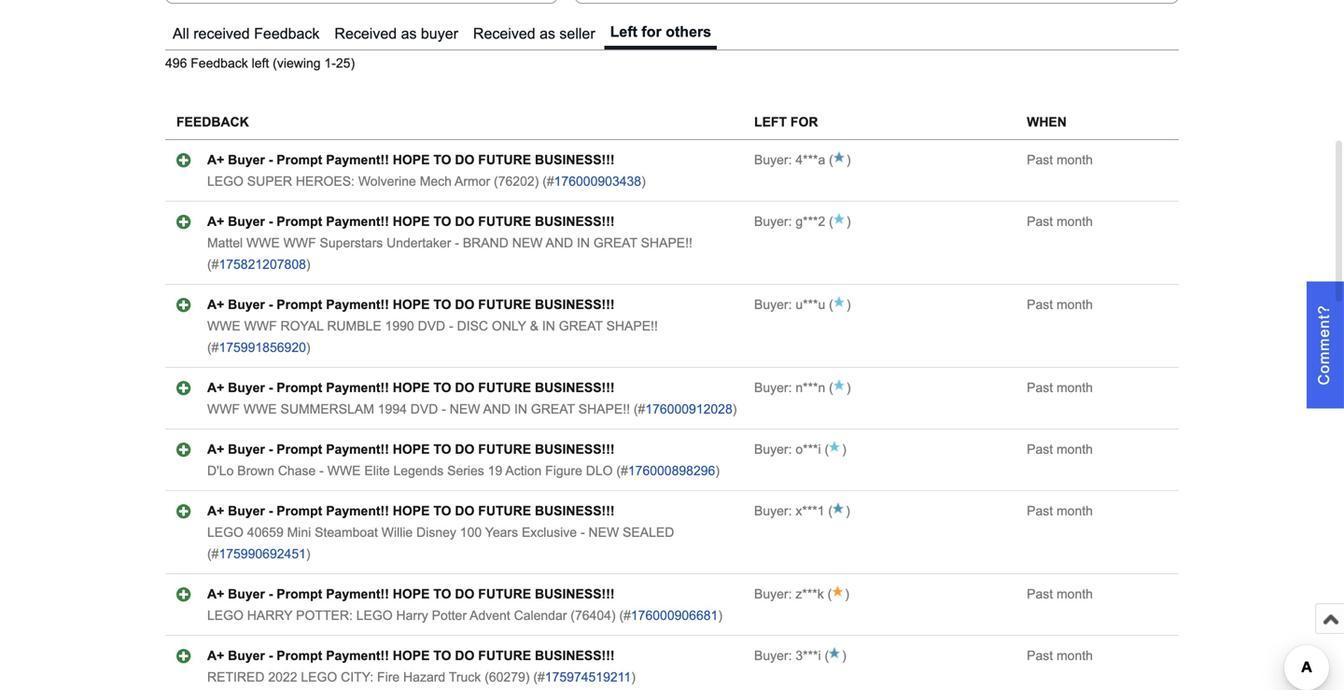 Task type: describe. For each thing, give the bounding box(es) containing it.
exclusive
[[522, 526, 577, 540]]

- down super
[[269, 215, 273, 229]]

a+ buyer - prompt payment!!  hope to do future business!!! lego harry potter: lego harry potter advent calendar (76404) (# 176000906681 )
[[207, 587, 723, 623]]

2 payment!! from the top
[[326, 215, 389, 229]]

shape!! inside the mattel wwe wwf superstars undertaker - brand new and in great shape!! (#
[[641, 236, 693, 250]]

&
[[530, 319, 539, 334]]

payment!! inside "a+ buyer - prompt payment!!  hope to do future business!!! lego super heroes: wolverine mech armor (76202) (# 176000903438 )"
[[326, 153, 389, 167]]

(# inside a+ buyer - prompt payment!!  hope to do future business!!! retired 2022 lego city: fire hazard truck (60279) (# 175974519211 )
[[534, 670, 545, 685]]

- right 1994
[[442, 402, 446, 417]]

for
[[642, 23, 662, 40]]

a+ buyer - prompt payment!!  hope to do future business!!! retired 2022 lego city: fire hazard truck (60279) (# 175974519211 )
[[207, 649, 636, 685]]

wwf inside the mattel wwe wwf superstars undertaker - brand new and in great shape!! (#
[[284, 236, 316, 250]]

buyer: for buyer: x***1
[[755, 504, 792, 518]]

) inside "a+ buyer - prompt payment!!  hope to do future business!!! lego harry potter: lego harry potter advent calendar (76404) (# 176000906681 )"
[[718, 609, 723, 623]]

business!!! inside a+ buyer - prompt payment!!  hope to do future business!!! wwf wwe summerslam 1994 dvd - new and in great shape!! (# 176000912028 )
[[535, 381, 615, 395]]

wwf inside wwe wwf royal rumble 1990 dvd - disc only & in great shape!! (#
[[244, 319, 277, 334]]

month for buyer: u***u
[[1057, 298, 1094, 312]]

past month element for 4***a
[[1027, 153, 1094, 167]]

legends
[[394, 464, 444, 478]]

wwe wwf royal rumble 1990 dvd - disc only & in great shape!! (#
[[207, 319, 658, 355]]

past for buyer: 4***a
[[1027, 153, 1054, 167]]

wwe inside a+ buyer - prompt payment!!  hope to do future business!!! wwf wwe summerslam 1994 dvd - new and in great shape!! (# 176000912028 )
[[244, 402, 277, 417]]

past month element for x***1
[[1027, 504, 1094, 518]]

to inside "a+ buyer - prompt payment!!  hope to do future business!!! lego super heroes: wolverine mech armor (76202) (# 176000903438 )"
[[434, 153, 452, 167]]

a+ buyer - prompt payment!!  hope to do future business!!! for undertaker
[[207, 215, 615, 229]]

(# inside lego 40659  mini steamboat willie disney 100 years exclusive - new sealed (#
[[207, 547, 219, 561]]

years
[[485, 526, 518, 540]]

496 feedback left (viewing 1-25)
[[165, 56, 355, 71]]

retired
[[207, 670, 265, 685]]

a+ buyer - prompt payment!!  hope to do future business!!! element for 176000903438
[[207, 153, 615, 167]]

business!!! inside "a+ buyer - prompt payment!!  hope to do future business!!! lego super heroes: wolverine mech armor (76202) (# 176000903438 )"
[[535, 153, 615, 167]]

(# inside the "a+ buyer - prompt payment!!  hope to do future business!!! d'lo brown chase - wwe elite legends series 19 action figure dlo (# 176000898296 )"
[[617, 464, 628, 478]]

d'lo
[[207, 464, 234, 478]]

business!!! inside a+ buyer - prompt payment!!  hope to do future business!!! retired 2022 lego city: fire hazard truck (60279) (# 175974519211 )
[[535, 649, 615, 663]]

in inside a+ buyer - prompt payment!!  hope to do future business!!! wwf wwe summerslam 1994 dvd - new and in great shape!! (# 176000912028 )
[[515, 402, 528, 417]]

new inside a+ buyer - prompt payment!!  hope to do future business!!! wwf wwe summerslam 1994 dvd - new and in great shape!! (# 176000912028 )
[[450, 402, 480, 417]]

) inside a+ buyer - prompt payment!!  hope to do future business!!! retired 2022 lego city: fire hazard truck (60279) (# 175974519211 )
[[632, 670, 636, 685]]

past month element for n***n
[[1027, 381, 1094, 395]]

buyer: 3***i
[[755, 649, 821, 663]]

left for others
[[610, 23, 712, 40]]

g***2
[[796, 215, 826, 229]]

( for buyer: 3***i
[[821, 649, 829, 663]]

175821207808 link
[[219, 257, 306, 272]]

3 do from the top
[[455, 298, 475, 312]]

and inside the mattel wwe wwf superstars undertaker - brand new and in great shape!! (#
[[546, 236, 573, 250]]

summerslam
[[281, 402, 374, 417]]

hope inside "a+ buyer - prompt payment!!  hope to do future business!!! lego super heroes: wolverine mech armor (76202) (# 176000903438 )"
[[393, 153, 430, 167]]

past for buyer: z***k
[[1027, 587, 1054, 602]]

3 business!!! from the top
[[535, 298, 615, 312]]

wwe inside the "a+ buyer - prompt payment!!  hope to do future business!!! d'lo brown chase - wwe elite legends series 19 action figure dlo (# 176000898296 )"
[[328, 464, 361, 478]]

176000912028
[[646, 402, 733, 417]]

3 future from the top
[[478, 298, 531, 312]]

others
[[666, 23, 712, 40]]

o***i
[[796, 442, 821, 457]]

feedback left for buyer. element for lego 40659  mini steamboat willie disney 100 years exclusive - new sealed (#
[[755, 504, 825, 518]]

6 payment!! from the top
[[326, 504, 389, 518]]

1 vertical spatial feedback
[[191, 56, 248, 71]]

x***1
[[796, 504, 825, 518]]

3 prompt from the top
[[277, 298, 322, 312]]

2 business!!! from the top
[[535, 215, 615, 229]]

25)
[[336, 56, 355, 71]]

2 a+ from the top
[[207, 215, 224, 229]]

hope inside "a+ buyer - prompt payment!!  hope to do future business!!! lego harry potter: lego harry potter advent calendar (76404) (# 176000906681 )"
[[393, 587, 430, 602]]

a+ buyer - prompt payment!!  hope to do future business!!! d'lo brown chase - wwe elite legends series 19 action figure dlo (# 176000898296 )
[[207, 442, 720, 478]]

feedback
[[177, 115, 249, 130]]

left
[[610, 23, 638, 40]]

buyer: for buyer: u***u
[[755, 298, 792, 312]]

harry
[[247, 609, 293, 623]]

mattel wwe wwf superstars undertaker - brand new and in great shape!! (#
[[207, 236, 693, 272]]

wolverine
[[358, 174, 416, 189]]

past month for g***2
[[1027, 215, 1094, 229]]

past for buyer: u***u
[[1027, 298, 1054, 312]]

received as seller button
[[468, 18, 601, 49]]

- inside "a+ buyer - prompt payment!!  hope to do future business!!! lego super heroes: wolverine mech armor (76202) (# 176000903438 )"
[[269, 153, 273, 167]]

1994
[[378, 402, 407, 417]]

buyer inside the "a+ buyer - prompt payment!!  hope to do future business!!! d'lo brown chase - wwe elite legends series 19 action figure dlo (# 176000898296 )"
[[228, 442, 265, 457]]

potter:
[[296, 609, 353, 623]]

buyer: for buyer: o***i
[[755, 442, 792, 457]]

business!!! inside "a+ buyer - prompt payment!!  hope to do future business!!! lego harry potter: lego harry potter advent calendar (76404) (# 176000906681 )"
[[535, 587, 615, 602]]

- down 175821207808 )
[[269, 298, 273, 312]]

- up 40659
[[269, 504, 273, 518]]

(# inside the mattel wwe wwf superstars undertaker - brand new and in great shape!! (#
[[207, 257, 219, 272]]

feedback element
[[177, 115, 249, 130]]

a+ buyer - prompt payment!!  hope to do future business!!! element for 175821207808
[[207, 215, 615, 229]]

6 do from the top
[[455, 504, 475, 518]]

do inside "a+ buyer - prompt payment!!  hope to do future business!!! lego super heroes: wolverine mech armor (76202) (# 176000903438 )"
[[455, 153, 475, 167]]

superstars
[[320, 236, 383, 250]]

past month element for 3***i
[[1027, 649, 1094, 663]]

176000912028 link
[[646, 402, 733, 417]]

past month for 4***a
[[1027, 153, 1094, 167]]

payment!! inside the "a+ buyer - prompt payment!!  hope to do future business!!! d'lo brown chase - wwe elite legends series 19 action figure dlo (# 176000898296 )"
[[326, 442, 389, 457]]

2 prompt from the top
[[277, 215, 322, 229]]

all received feedback
[[173, 25, 320, 42]]

2022
[[268, 670, 297, 685]]

month for buyer: o***i
[[1057, 442, 1094, 457]]

n***n
[[796, 381, 826, 395]]

do inside the "a+ buyer - prompt payment!!  hope to do future business!!! d'lo brown chase - wwe elite legends series 19 action figure dlo (# 176000898296 )"
[[455, 442, 475, 457]]

disc
[[457, 319, 488, 334]]

prompt inside the "a+ buyer - prompt payment!!  hope to do future business!!! d'lo brown chase - wwe elite legends series 19 action figure dlo (# 176000898296 )"
[[277, 442, 322, 457]]

buyer: o***i
[[755, 442, 821, 457]]

month for buyer: n***n
[[1057, 381, 1094, 395]]

hope inside a+ buyer - prompt payment!!  hope to do future business!!! wwf wwe summerslam 1994 dvd - new and in great shape!! (# 176000912028 )
[[393, 381, 430, 395]]

- inside the mattel wwe wwf superstars undertaker - brand new and in great shape!! (#
[[455, 236, 459, 250]]

brown
[[237, 464, 275, 478]]

lego inside a+ buyer - prompt payment!!  hope to do future business!!! retired 2022 lego city: fire hazard truck (60279) (# 175974519211 )
[[301, 670, 337, 685]]

1-
[[324, 56, 336, 71]]

prompt inside "a+ buyer - prompt payment!!  hope to do future business!!! lego super heroes: wolverine mech armor (76202) (# 176000903438 )"
[[277, 153, 322, 167]]

payment!! inside a+ buyer - prompt payment!!  hope to do future business!!! wwf wwe summerslam 1994 dvd - new and in great shape!! (# 176000912028 )
[[326, 381, 389, 395]]

sealed
[[623, 526, 675, 540]]

lego 40659  mini steamboat willie disney 100 years exclusive - new sealed (#
[[207, 526, 675, 561]]

3 buyer from the top
[[228, 298, 265, 312]]

received
[[194, 25, 250, 42]]

buyer: for buyer: g***2
[[755, 215, 792, 229]]

( for buyer: x***1
[[825, 504, 833, 518]]

buyer: for buyer: 3***i
[[755, 649, 792, 663]]

action
[[506, 464, 542, 478]]

- inside wwe wwf royal rumble 1990 dvd - disc only & in great shape!! (#
[[449, 319, 454, 334]]

past for buyer: x***1
[[1027, 504, 1054, 518]]

comment?
[[1316, 305, 1333, 385]]

comment? link
[[1307, 282, 1345, 409]]

a+ buyer - prompt payment!!  hope to do future business!!! element for 176000912028
[[207, 381, 615, 395]]

past month for x***1
[[1027, 504, 1094, 518]]

(60279)
[[485, 670, 530, 685]]

past month element for u***u
[[1027, 298, 1094, 312]]

175821207808
[[219, 257, 306, 272]]

- down 175991856920 )
[[269, 381, 273, 395]]

176000906681 link
[[631, 609, 718, 623]]

wwe inside the mattel wwe wwf superstars undertaker - brand new and in great shape!! (#
[[247, 236, 280, 250]]

(# inside "a+ buyer - prompt payment!!  hope to do future business!!! lego super heroes: wolverine mech armor (76202) (# 176000903438 )"
[[543, 174, 554, 189]]

3 hope from the top
[[393, 298, 430, 312]]

175990692451 )
[[219, 547, 311, 561]]

4***a
[[796, 153, 826, 167]]

(76404)
[[571, 609, 616, 623]]

6 buyer from the top
[[228, 504, 265, 518]]

wwf inside a+ buyer - prompt payment!!  hope to do future business!!! wwf wwe summerslam 1994 dvd - new and in great shape!! (# 176000912028 )
[[207, 402, 240, 417]]

as for buyer
[[401, 25, 417, 42]]

harry
[[396, 609, 428, 623]]

past for buyer: o***i
[[1027, 442, 1054, 457]]

month for buyer: 3***i
[[1057, 649, 1094, 663]]

only
[[492, 319, 526, 334]]

- up brown
[[269, 442, 273, 457]]

hazard
[[403, 670, 446, 685]]

z***k
[[796, 587, 824, 602]]

3 a+ from the top
[[207, 298, 224, 312]]

fire
[[377, 670, 400, 685]]

when
[[1027, 115, 1067, 130]]

super
[[247, 174, 292, 189]]

mech
[[420, 174, 452, 189]]

buyer: g***2
[[755, 215, 826, 229]]

a+ buyer - prompt payment!!  hope to do future business!!! wwf wwe summerslam 1994 dvd - new and in great shape!! (# 176000912028 )
[[207, 381, 737, 417]]

175991856920
[[219, 341, 306, 355]]

buyer inside "a+ buyer - prompt payment!!  hope to do future business!!! lego super heroes: wolverine mech armor (76202) (# 176000903438 )"
[[228, 153, 265, 167]]

for
[[791, 115, 819, 130]]

mattel
[[207, 236, 243, 250]]

past month element for g***2
[[1027, 215, 1094, 229]]

calendar
[[514, 609, 567, 623]]

feedback inside button
[[254, 25, 320, 42]]

buyer: z***k
[[755, 587, 824, 602]]

shape!! inside a+ buyer - prompt payment!!  hope to do future business!!! wwf wwe summerslam 1994 dvd - new and in great shape!! (# 176000912028 )
[[579, 402, 630, 417]]

496
[[165, 56, 187, 71]]

mini
[[287, 526, 311, 540]]

prompt inside a+ buyer - prompt payment!!  hope to do future business!!! wwf wwe summerslam 1994 dvd - new and in great shape!! (# 176000912028 )
[[277, 381, 322, 395]]

176000903438 link
[[554, 174, 642, 189]]

great inside the mattel wwe wwf superstars undertaker - brand new and in great shape!! (#
[[594, 236, 638, 250]]

past month for z***k
[[1027, 587, 1094, 602]]

future inside a+ buyer - prompt payment!!  hope to do future business!!! retired 2022 lego city: fire hazard truck (60279) (# 175974519211 )
[[478, 649, 531, 663]]

( for buyer: n***n
[[826, 381, 834, 395]]



Task type: vqa. For each thing, say whether or not it's contained in the screenshot.


Task type: locate. For each thing, give the bounding box(es) containing it.
2 a+ buyer - prompt payment!!  hope to do future business!!! element from the top
[[207, 215, 615, 229]]

a+ inside "a+ buyer - prompt payment!!  hope to do future business!!! lego harry potter: lego harry potter advent calendar (76404) (# 176000906681 )"
[[207, 587, 224, 602]]

payment!! up rumble in the top of the page
[[326, 298, 389, 312]]

7 past from the top
[[1027, 587, 1054, 602]]

past month
[[1027, 153, 1094, 167], [1027, 215, 1094, 229], [1027, 298, 1094, 312], [1027, 381, 1094, 395], [1027, 442, 1094, 457], [1027, 504, 1094, 518], [1027, 587, 1094, 602], [1027, 649, 1094, 663]]

hope up hazard
[[393, 649, 430, 663]]

payment!!
[[326, 153, 389, 167], [326, 215, 389, 229], [326, 298, 389, 312], [326, 381, 389, 395], [326, 442, 389, 457], [326, 504, 389, 518], [326, 587, 389, 602], [326, 649, 389, 663]]

received as buyer button
[[329, 18, 464, 49]]

future up (60279)
[[478, 649, 531, 663]]

to up wwe wwf royal rumble 1990 dvd - disc only & in great shape!! (#
[[434, 298, 452, 312]]

potter
[[432, 609, 467, 623]]

payment!! up summerslam
[[326, 381, 389, 395]]

2 received from the left
[[473, 25, 536, 42]]

buyer inside a+ buyer - prompt payment!!  hope to do future business!!! retired 2022 lego city: fire hazard truck (60279) (# 175974519211 )
[[228, 649, 265, 663]]

a+ inside a+ buyer - prompt payment!!  hope to do future business!!! retired 2022 lego city: fire hazard truck (60279) (# 175974519211 )
[[207, 649, 224, 663]]

)
[[847, 153, 851, 167], [642, 174, 646, 189], [847, 215, 851, 229], [306, 257, 311, 272], [847, 298, 851, 312], [306, 341, 311, 355], [847, 381, 851, 395], [733, 402, 737, 417], [843, 442, 847, 457], [716, 464, 720, 478], [846, 504, 851, 518], [306, 547, 311, 561], [845, 587, 850, 602], [718, 609, 723, 623], [843, 649, 847, 663], [632, 670, 636, 685]]

2 feedback left for buyer. element from the top
[[755, 215, 826, 229]]

in
[[577, 236, 590, 250], [542, 319, 556, 334], [515, 402, 528, 417]]

0 vertical spatial wwf
[[284, 236, 316, 250]]

feedback up (viewing
[[254, 25, 320, 42]]

2 buyer from the top
[[228, 215, 265, 229]]

176000898296
[[628, 464, 716, 478]]

future up 19
[[478, 442, 531, 457]]

1 past month from the top
[[1027, 153, 1094, 167]]

feedback left for buyer. element containing buyer: u***u
[[755, 298, 826, 312]]

( for buyer: o***i
[[821, 442, 829, 457]]

1 a+ from the top
[[207, 153, 224, 167]]

a+ buyer - prompt payment!!  hope to do future business!!! lego super heroes: wolverine mech armor (76202) (# 176000903438 )
[[207, 153, 646, 189]]

feedback left for buyer. element containing buyer: n***n
[[755, 381, 826, 395]]

hope inside a+ buyer - prompt payment!!  hope to do future business!!! retired 2022 lego city: fire hazard truck (60279) (# 175974519211 )
[[393, 649, 430, 663]]

do up series
[[455, 442, 475, 457]]

future down the only
[[478, 381, 531, 395]]

feedback left for buyer. element down the buyer: 4***a
[[755, 215, 826, 229]]

wwe down 175991856920
[[244, 402, 277, 417]]

5 buyer: from the top
[[755, 442, 792, 457]]

8 past from the top
[[1027, 649, 1054, 663]]

8 feedback left for buyer. element from the top
[[755, 649, 821, 663]]

a+ down 175990692451
[[207, 587, 224, 602]]

1 horizontal spatial received
[[473, 25, 536, 42]]

6 buyer: from the top
[[755, 504, 792, 518]]

and up the "a+ buyer - prompt payment!!  hope to do future business!!! d'lo brown chase - wwe elite legends series 19 action figure dlo (# 176000898296 )"
[[483, 402, 511, 417]]

feedback left for buyer. element for d'lo brown chase - wwe elite legends series 19 action figure dlo (#
[[755, 442, 821, 457]]

0 horizontal spatial as
[[401, 25, 417, 42]]

lego inside lego 40659  mini steamboat willie disney 100 years exclusive - new sealed (#
[[207, 526, 244, 540]]

176000903438
[[554, 174, 642, 189]]

do inside a+ buyer - prompt payment!!  hope to do future business!!! retired 2022 lego city: fire hazard truck (60279) (# 175974519211 )
[[455, 649, 475, 663]]

2 horizontal spatial in
[[577, 236, 590, 250]]

feedback left for buyer. element down buyer: g***2
[[755, 298, 826, 312]]

to inside a+ buyer - prompt payment!!  hope to do future business!!! retired 2022 lego city: fire hazard truck (60279) (# 175974519211 )
[[434, 649, 452, 663]]

5 past month from the top
[[1027, 442, 1094, 457]]

2 vertical spatial new
[[589, 526, 619, 540]]

2 vertical spatial a+ buyer - prompt payment!!  hope to do future business!!!
[[207, 504, 615, 518]]

1 business!!! from the top
[[535, 153, 615, 167]]

a+ up d'lo
[[207, 442, 224, 457]]

3 buyer: from the top
[[755, 298, 792, 312]]

2 past from the top
[[1027, 215, 1054, 229]]

(# inside "a+ buyer - prompt payment!!  hope to do future business!!! lego harry potter: lego harry potter advent calendar (76404) (# 176000906681 )"
[[620, 609, 631, 623]]

feedback left for buyer. element up buyer: x***1
[[755, 442, 821, 457]]

5 past month element from the top
[[1027, 442, 1094, 457]]

1 a+ buyer - prompt payment!!  hope to do future business!!! element from the top
[[207, 153, 615, 167]]

5 to from the top
[[434, 442, 452, 457]]

6 business!!! from the top
[[535, 504, 615, 518]]

0 vertical spatial and
[[546, 236, 573, 250]]

6 hope from the top
[[393, 504, 430, 518]]

8 buyer from the top
[[228, 649, 265, 663]]

future up advent
[[478, 587, 531, 602]]

a+ buyer - prompt payment!!  hope to do future business!!! element for 175974519211
[[207, 649, 615, 663]]

0 horizontal spatial new
[[450, 402, 480, 417]]

feedback left for buyer. element containing buyer: 4***a
[[755, 153, 826, 167]]

4 do from the top
[[455, 381, 475, 395]]

wwf up d'lo
[[207, 402, 240, 417]]

future inside "a+ buyer - prompt payment!!  hope to do future business!!! lego super heroes: wolverine mech armor (76202) (# 176000903438 )"
[[478, 153, 531, 167]]

buyer: left 'o***i'
[[755, 442, 792, 457]]

in right &
[[542, 319, 556, 334]]

0 vertical spatial new
[[512, 236, 543, 250]]

5 a+ buyer - prompt payment!!  hope to do future business!!! element from the top
[[207, 442, 615, 457]]

received for received as buyer
[[335, 25, 397, 42]]

buyer: for buyer: z***k
[[755, 587, 792, 602]]

future inside "a+ buyer - prompt payment!!  hope to do future business!!! lego harry potter: lego harry potter advent calendar (76404) (# 176000906681 )"
[[478, 587, 531, 602]]

a+ down 175991856920 link
[[207, 381, 224, 395]]

feedback left for buyer. element containing buyer: o***i
[[755, 442, 821, 457]]

prompt inside "a+ buyer - prompt payment!!  hope to do future business!!! lego harry potter: lego harry potter advent calendar (76404) (# 176000906681 )"
[[277, 587, 322, 602]]

7 payment!! from the top
[[326, 587, 389, 602]]

4 to from the top
[[434, 381, 452, 395]]

175991856920 )
[[219, 341, 311, 355]]

6 month from the top
[[1057, 504, 1094, 518]]

a+ buyer - prompt payment!!  hope to do future business!!! element up legends
[[207, 442, 615, 457]]

buyer: u***u
[[755, 298, 826, 312]]

when element
[[1027, 115, 1067, 130]]

1 vertical spatial dvd
[[411, 402, 438, 417]]

5 past from the top
[[1027, 442, 1054, 457]]

4 a+ from the top
[[207, 381, 224, 395]]

received as buyer
[[335, 25, 458, 42]]

lego
[[207, 174, 244, 189], [207, 526, 244, 540], [207, 609, 244, 623], [357, 609, 393, 623], [301, 670, 337, 685]]

( for buyer: u***u
[[826, 298, 834, 312]]

a+ buyer - prompt payment!!  hope to do future business!!! element up 1990
[[207, 298, 615, 312]]

175990692451
[[219, 547, 306, 561]]

and down 176000903438
[[546, 236, 573, 250]]

7 a+ buyer - prompt payment!!  hope to do future business!!! element from the top
[[207, 587, 615, 602]]

feedback left for buyer. element down buyer: o***i on the right bottom
[[755, 504, 825, 518]]

past month for u***u
[[1027, 298, 1094, 312]]

hope up wolverine
[[393, 153, 430, 167]]

new up the "a+ buyer - prompt payment!!  hope to do future business!!! d'lo brown chase - wwe elite legends series 19 action figure dlo (# 176000898296 )"
[[450, 402, 480, 417]]

and inside a+ buyer - prompt payment!!  hope to do future business!!! wwf wwe summerslam 1994 dvd - new and in great shape!! (# 176000912028 )
[[483, 402, 511, 417]]

month for buyer: g***2
[[1057, 215, 1094, 229]]

a+ down 175821207808
[[207, 298, 224, 312]]

a+ buyer - prompt payment!!  hope to do future business!!! element for 176000898296
[[207, 442, 615, 457]]

do inside "a+ buyer - prompt payment!!  hope to do future business!!! lego harry potter: lego harry potter advent calendar (76404) (# 176000906681 )"
[[455, 587, 475, 602]]

1 past from the top
[[1027, 153, 1054, 167]]

a+ down feedback
[[207, 153, 224, 167]]

(viewing
[[273, 56, 321, 71]]

7 buyer: from the top
[[755, 587, 792, 602]]

1 horizontal spatial feedback
[[254, 25, 320, 42]]

buyer up mattel
[[228, 215, 265, 229]]

left for others button
[[605, 18, 717, 49]]

-
[[269, 153, 273, 167], [269, 215, 273, 229], [455, 236, 459, 250], [269, 298, 273, 312], [449, 319, 454, 334], [269, 381, 273, 395], [442, 402, 446, 417], [269, 442, 273, 457], [320, 464, 324, 478], [269, 504, 273, 518], [581, 526, 585, 540], [269, 587, 273, 602], [269, 649, 273, 663]]

0 horizontal spatial feedback
[[191, 56, 248, 71]]

as left seller
[[540, 25, 556, 42]]

4 future from the top
[[478, 381, 531, 395]]

hope up undertaker on the top left of the page
[[393, 215, 430, 229]]

buyer: left the u***u
[[755, 298, 792, 312]]

a+ buyer - prompt payment!!  hope to do future business!!! for willie
[[207, 504, 615, 518]]

1 payment!! from the top
[[326, 153, 389, 167]]

buyer
[[421, 25, 458, 42]]

left for
[[755, 115, 819, 130]]

176000906681
[[631, 609, 718, 623]]

176000898296 link
[[628, 464, 716, 478]]

buyer
[[228, 153, 265, 167], [228, 215, 265, 229], [228, 298, 265, 312], [228, 381, 265, 395], [228, 442, 265, 457], [228, 504, 265, 518], [228, 587, 265, 602], [228, 649, 265, 663]]

to up disney
[[434, 504, 452, 518]]

to inside a+ buyer - prompt payment!!  hope to do future business!!! wwf wwe summerslam 1994 dvd - new and in great shape!! (# 176000912028 )
[[434, 381, 452, 395]]

a+ buyer - prompt payment!!  hope to do future business!!! element for 175991856920
[[207, 298, 615, 312]]

- inside lego 40659  mini steamboat willie disney 100 years exclusive - new sealed (#
[[581, 526, 585, 540]]

19
[[488, 464, 503, 478]]

great inside a+ buyer - prompt payment!!  hope to do future business!!! wwf wwe summerslam 1994 dvd - new and in great shape!! (# 176000912028 )
[[531, 402, 575, 417]]

past month for 3***i
[[1027, 649, 1094, 663]]

prompt up heroes:
[[277, 153, 322, 167]]

a+ buyer - prompt payment!!  hope to do future business!!! element for 175990692451
[[207, 504, 615, 518]]

2 past month from the top
[[1027, 215, 1094, 229]]

2 horizontal spatial wwf
[[284, 236, 316, 250]]

1 horizontal spatial new
[[512, 236, 543, 250]]

armor
[[455, 174, 490, 189]]

buyer up super
[[228, 153, 265, 167]]

2 past month element from the top
[[1027, 215, 1094, 229]]

business!!! down 176000903438 link in the top left of the page
[[535, 215, 615, 229]]

6 prompt from the top
[[277, 504, 322, 518]]

0 vertical spatial in
[[577, 236, 590, 250]]

5 business!!! from the top
[[535, 442, 615, 457]]

a+ inside the "a+ buyer - prompt payment!!  hope to do future business!!! d'lo brown chase - wwe elite legends series 19 action figure dlo (# 176000898296 )"
[[207, 442, 224, 457]]

5 do from the top
[[455, 442, 475, 457]]

received inside button
[[335, 25, 397, 42]]

a+ inside a+ buyer - prompt payment!!  hope to do future business!!! wwf wwe summerslam 1994 dvd - new and in great shape!! (# 176000912028 )
[[207, 381, 224, 395]]

1 buyer from the top
[[228, 153, 265, 167]]

to inside the "a+ buyer - prompt payment!!  hope to do future business!!! d'lo brown chase - wwe elite legends series 19 action figure dlo (# 176000898296 )"
[[434, 442, 452, 457]]

received up "25)"
[[335, 25, 397, 42]]

feedback down received
[[191, 56, 248, 71]]

truck
[[449, 670, 481, 685]]

- inside a+ buyer - prompt payment!!  hope to do future business!!! retired 2022 lego city: fire hazard truck (60279) (# 175974519211 )
[[269, 649, 273, 663]]

royal
[[281, 319, 324, 334]]

all received feedback button
[[167, 18, 325, 49]]

in inside the mattel wwe wwf superstars undertaker - brand new and in great shape!! (#
[[577, 236, 590, 250]]

2 hope from the top
[[393, 215, 430, 229]]

- up super
[[269, 153, 273, 167]]

8 to from the top
[[434, 649, 452, 663]]

7 future from the top
[[478, 587, 531, 602]]

do inside a+ buyer - prompt payment!!  hope to do future business!!! wwf wwe summerslam 1994 dvd - new and in great shape!! (# 176000912028 )
[[455, 381, 475, 395]]

new inside lego 40659  mini steamboat willie disney 100 years exclusive - new sealed (#
[[589, 526, 619, 540]]

3 to from the top
[[434, 298, 452, 312]]

7 do from the top
[[455, 587, 475, 602]]

prompt up the potter:
[[277, 587, 322, 602]]

a+ buyer - prompt payment!!  hope to do future business!!!
[[207, 215, 615, 229], [207, 298, 615, 312], [207, 504, 615, 518]]

buyer: left g***2
[[755, 215, 792, 229]]

4 buyer: from the top
[[755, 381, 792, 395]]

to up hazard
[[434, 649, 452, 663]]

1 vertical spatial shape!!
[[607, 319, 658, 334]]

feedback left for buyer. element containing buyer: z***k
[[755, 587, 824, 602]]

a+ buyer - prompt payment!!  hope to do future business!!! up undertaker on the top left of the page
[[207, 215, 615, 229]]

payment!! up wolverine
[[326, 153, 389, 167]]

to down wwe wwf royal rumble 1990 dvd - disc only & in great shape!! (#
[[434, 381, 452, 395]]

1 vertical spatial in
[[542, 319, 556, 334]]

hope up willie
[[393, 504, 430, 518]]

1 received from the left
[[335, 25, 397, 42]]

u***u
[[796, 298, 826, 312]]

2 to from the top
[[434, 215, 452, 229]]

a+
[[207, 153, 224, 167], [207, 215, 224, 229], [207, 298, 224, 312], [207, 381, 224, 395], [207, 442, 224, 457], [207, 504, 224, 518], [207, 587, 224, 602], [207, 649, 224, 663]]

new inside the mattel wwe wwf superstars undertaker - brand new and in great shape!! (#
[[512, 236, 543, 250]]

- up harry
[[269, 587, 273, 602]]

( for buyer: 4***a
[[826, 153, 834, 167]]

prompt inside a+ buyer - prompt payment!!  hope to do future business!!! retired 2022 lego city: fire hazard truck (60279) (# 175974519211 )
[[277, 649, 322, 663]]

lego inside "a+ buyer - prompt payment!!  hope to do future business!!! lego super heroes: wolverine mech armor (76202) (# 176000903438 )"
[[207, 174, 244, 189]]

) inside "a+ buyer - prompt payment!!  hope to do future business!!! lego super heroes: wolverine mech armor (76202) (# 176000903438 )"
[[642, 174, 646, 189]]

buyer: left x***1
[[755, 504, 792, 518]]

buyer: n***n
[[755, 381, 826, 395]]

2 a+ buyer - prompt payment!!  hope to do future business!!! from the top
[[207, 298, 615, 312]]

- right exclusive
[[581, 526, 585, 540]]

received for received as seller
[[473, 25, 536, 42]]

future
[[478, 153, 531, 167], [478, 215, 531, 229], [478, 298, 531, 312], [478, 381, 531, 395], [478, 442, 531, 457], [478, 504, 531, 518], [478, 587, 531, 602], [478, 649, 531, 663]]

a+ buyer - prompt payment!!  hope to do future business!!! element for 176000906681
[[207, 587, 615, 602]]

hope up 1994
[[393, 381, 430, 395]]

do up armor
[[455, 153, 475, 167]]

0 horizontal spatial and
[[483, 402, 511, 417]]

6 past month element from the top
[[1027, 504, 1094, 518]]

a+ up retired
[[207, 649, 224, 663]]

wwe inside wwe wwf royal rumble 1990 dvd - disc only & in great shape!! (#
[[207, 319, 241, 334]]

past for buyer: n***n
[[1027, 381, 1054, 395]]

hope inside the "a+ buyer - prompt payment!!  hope to do future business!!! d'lo brown chase - wwe elite legends series 19 action figure dlo (# 176000898296 )"
[[393, 442, 430, 457]]

2 horizontal spatial new
[[589, 526, 619, 540]]

feedback left for buyer. element containing buyer: g***2
[[755, 215, 826, 229]]

8 a+ from the top
[[207, 649, 224, 663]]

2 month from the top
[[1057, 215, 1094, 229]]

3 feedback left for buyer. element from the top
[[755, 298, 826, 312]]

as for seller
[[540, 25, 556, 42]]

- inside "a+ buyer - prompt payment!!  hope to do future business!!! lego harry potter: lego harry potter advent calendar (76404) (# 176000906681 )"
[[269, 587, 273, 602]]

1 to from the top
[[434, 153, 452, 167]]

1 vertical spatial new
[[450, 402, 480, 417]]

heroes:
[[296, 174, 355, 189]]

a+ buyer - prompt payment!!  hope to do future business!!! element up undertaker on the top left of the page
[[207, 215, 615, 229]]

business!!! up (76404)
[[535, 587, 615, 602]]

brand
[[463, 236, 509, 250]]

1 future from the top
[[478, 153, 531, 167]]

past
[[1027, 153, 1054, 167], [1027, 215, 1054, 229], [1027, 298, 1054, 312], [1027, 381, 1054, 395], [1027, 442, 1054, 457], [1027, 504, 1054, 518], [1027, 587, 1054, 602], [1027, 649, 1054, 663]]

8 buyer: from the top
[[755, 649, 792, 663]]

- up 2022 at the left bottom
[[269, 649, 273, 663]]

prompt up 2022 at the left bottom
[[277, 649, 322, 663]]

month
[[1057, 153, 1094, 167], [1057, 215, 1094, 229], [1057, 298, 1094, 312], [1057, 381, 1094, 395], [1057, 442, 1094, 457], [1057, 504, 1094, 518], [1057, 587, 1094, 602], [1057, 649, 1094, 663]]

past month for n***n
[[1027, 381, 1094, 395]]

4 prompt from the top
[[277, 381, 322, 395]]

as
[[401, 25, 417, 42], [540, 25, 556, 42]]

great inside wwe wwf royal rumble 1990 dvd - disc only & in great shape!! (#
[[559, 319, 603, 334]]

0 vertical spatial a+ buyer - prompt payment!!  hope to do future business!!!
[[207, 215, 615, 229]]

left for element
[[755, 115, 819, 130]]

2 vertical spatial in
[[515, 402, 528, 417]]

feedback left for buyer. element for lego super heroes: wolverine mech armor (76202) (#
[[755, 153, 826, 167]]

prompt up royal
[[277, 298, 322, 312]]

8 past month from the top
[[1027, 649, 1094, 663]]

prompt
[[277, 153, 322, 167], [277, 215, 322, 229], [277, 298, 322, 312], [277, 381, 322, 395], [277, 442, 322, 457], [277, 504, 322, 518], [277, 587, 322, 602], [277, 649, 322, 663]]

payment!! up superstars
[[326, 215, 389, 229]]

) inside the "a+ buyer - prompt payment!!  hope to do future business!!! d'lo brown chase - wwe elite legends series 19 action figure dlo (# 176000898296 )"
[[716, 464, 720, 478]]

in down 176000903438
[[577, 236, 590, 250]]

great right &
[[559, 319, 603, 334]]

prompt up mini
[[277, 504, 322, 518]]

payment!! up the potter:
[[326, 587, 389, 602]]

feedback left for buyer. element for wwe wwf royal rumble 1990 dvd - disc only & in great shape!! (#
[[755, 298, 826, 312]]

a+ inside "a+ buyer - prompt payment!!  hope to do future business!!! lego super heroes: wolverine mech armor (76202) (# 176000903438 )"
[[207, 153, 224, 167]]

0 vertical spatial dvd
[[418, 319, 446, 334]]

to up undertaker on the top left of the page
[[434, 215, 452, 229]]

month for buyer: 4***a
[[1057, 153, 1094, 167]]

to up series
[[434, 442, 452, 457]]

do up truck
[[455, 649, 475, 663]]

1 horizontal spatial and
[[546, 236, 573, 250]]

past month for o***i
[[1027, 442, 1094, 457]]

1 buyer: from the top
[[755, 153, 792, 167]]

payment!! inside "a+ buyer - prompt payment!!  hope to do future business!!! lego harry potter: lego harry potter advent calendar (76404) (# 176000906681 )"
[[326, 587, 389, 602]]

received inside button
[[473, 25, 536, 42]]

feedback left for buyer. element for lego harry potter: lego harry potter advent calendar (76404) (#
[[755, 587, 824, 602]]

month for buyer: x***1
[[1057, 504, 1094, 518]]

buyer: for buyer: 4***a
[[755, 153, 792, 167]]

a+ buyer - prompt payment!!  hope to do future business!!! for 1990
[[207, 298, 615, 312]]

8 future from the top
[[478, 649, 531, 663]]

past month element for z***k
[[1027, 587, 1094, 602]]

to inside "a+ buyer - prompt payment!!  hope to do future business!!! lego harry potter: lego harry potter advent calendar (76404) (# 176000906681 )"
[[434, 587, 452, 602]]

4 feedback left for buyer. element from the top
[[755, 381, 826, 395]]

175821207808 )
[[219, 257, 311, 272]]

received as seller
[[473, 25, 596, 42]]

2 vertical spatial shape!!
[[579, 402, 630, 417]]

past month element
[[1027, 153, 1094, 167], [1027, 215, 1094, 229], [1027, 298, 1094, 312], [1027, 381, 1094, 395], [1027, 442, 1094, 457], [1027, 504, 1094, 518], [1027, 587, 1094, 602], [1027, 649, 1094, 663]]

a+ buyer - prompt payment!!  hope to do future business!!! up willie
[[207, 504, 615, 518]]

0 horizontal spatial received
[[335, 25, 397, 42]]

disney
[[417, 526, 457, 540]]

a+ buyer - prompt payment!!  hope to do future business!!! element up harry
[[207, 587, 615, 602]]

feedback left for buyer. element containing buyer: 3***i
[[755, 649, 821, 663]]

175990692451 link
[[219, 547, 306, 561]]

8 payment!! from the top
[[326, 649, 389, 663]]

1 as from the left
[[401, 25, 417, 42]]

future inside the "a+ buyer - prompt payment!!  hope to do future business!!! d'lo brown chase - wwe elite legends series 19 action figure dlo (# 176000898296 )"
[[478, 442, 531, 457]]

buyer: for buyer: n***n
[[755, 381, 792, 395]]

received
[[335, 25, 397, 42], [473, 25, 536, 42]]

1 vertical spatial and
[[483, 402, 511, 417]]

hope up harry
[[393, 587, 430, 602]]

0 vertical spatial feedback
[[254, 25, 320, 42]]

a+ buyer - prompt payment!!  hope to do future business!!! up 1990
[[207, 298, 615, 312]]

series
[[447, 464, 485, 478]]

1 vertical spatial great
[[559, 319, 603, 334]]

1 vertical spatial a+ buyer - prompt payment!!  hope to do future business!!!
[[207, 298, 615, 312]]

great down 176000903438 link in the top left of the page
[[594, 236, 638, 250]]

buyer up brown
[[228, 442, 265, 457]]

1 feedback left for buyer. element from the top
[[755, 153, 826, 167]]

buyer: 4***a
[[755, 153, 826, 167]]

past for buyer: 3***i
[[1027, 649, 1054, 663]]

feedback left for buyer. element for wwf wwe summerslam 1994 dvd - new and in great shape!! (#
[[755, 381, 826, 395]]

past for buyer: g***2
[[1027, 215, 1054, 229]]

a+ buyer - prompt payment!!  hope to do future business!!! element
[[207, 153, 615, 167], [207, 215, 615, 229], [207, 298, 615, 312], [207, 381, 615, 395], [207, 442, 615, 457], [207, 504, 615, 518], [207, 587, 615, 602], [207, 649, 615, 663]]

6 to from the top
[[434, 504, 452, 518]]

1 vertical spatial wwf
[[244, 319, 277, 334]]

5 buyer from the top
[[228, 442, 265, 457]]

4 past month from the top
[[1027, 381, 1094, 395]]

chase
[[278, 464, 316, 478]]

as inside received as buyer button
[[401, 25, 417, 42]]

(# inside a+ buyer - prompt payment!!  hope to do future business!!! wwf wwe summerslam 1994 dvd - new and in great shape!! (# 176000912028 )
[[634, 402, 646, 417]]

3 payment!! from the top
[[326, 298, 389, 312]]

6 a+ buyer - prompt payment!!  hope to do future business!!! element from the top
[[207, 504, 615, 518]]

4 a+ buyer - prompt payment!!  hope to do future business!!! element from the top
[[207, 381, 615, 395]]

figure
[[546, 464, 583, 478]]

8 business!!! from the top
[[535, 649, 615, 663]]

willie
[[382, 526, 413, 540]]

0 vertical spatial shape!!
[[641, 236, 693, 250]]

city:
[[341, 670, 374, 685]]

6 feedback left for buyer. element from the top
[[755, 504, 825, 518]]

1 horizontal spatial wwf
[[244, 319, 277, 334]]

7 month from the top
[[1057, 587, 1094, 602]]

future up the only
[[478, 298, 531, 312]]

buyer: left 'n***n'
[[755, 381, 792, 395]]

left
[[755, 115, 787, 130]]

1 horizontal spatial as
[[540, 25, 556, 42]]

do down wwe wwf royal rumble 1990 dvd - disc only & in great shape!! (#
[[455, 381, 475, 395]]

3 past month element from the top
[[1027, 298, 1094, 312]]

and
[[546, 236, 573, 250], [483, 402, 511, 417]]

wwe left elite on the bottom of the page
[[328, 464, 361, 478]]

prompt up the "chase" at the left
[[277, 442, 322, 457]]

(# inside wwe wwf royal rumble 1990 dvd - disc only & in great shape!! (#
[[207, 341, 219, 355]]

2 as from the left
[[540, 25, 556, 42]]

seller
[[560, 25, 596, 42]]

buyer up retired
[[228, 649, 265, 663]]

buyer up 40659
[[228, 504, 265, 518]]

1 hope from the top
[[393, 153, 430, 167]]

wwe up 175991856920
[[207, 319, 241, 334]]

month for buyer: z***k
[[1057, 587, 1094, 602]]

great
[[594, 236, 638, 250], [559, 319, 603, 334], [531, 402, 575, 417]]

7 past month element from the top
[[1027, 587, 1094, 602]]

business!!! up 175974519211
[[535, 649, 615, 663]]

all
[[173, 25, 189, 42]]

in inside wwe wwf royal rumble 1990 dvd - disc only & in great shape!! (#
[[542, 319, 556, 334]]

left
[[252, 56, 269, 71]]

to up potter
[[434, 587, 452, 602]]

2 do from the top
[[455, 215, 475, 229]]

100
[[460, 526, 482, 540]]

dvd inside a+ buyer - prompt payment!!  hope to do future business!!! wwf wwe summerslam 1994 dvd - new and in great shape!! (# 176000912028 )
[[411, 402, 438, 417]]

3 a+ buyer - prompt payment!!  hope to do future business!!! element from the top
[[207, 298, 615, 312]]

future up years
[[478, 504, 531, 518]]

buyer down 175991856920
[[228, 381, 265, 395]]

elite
[[365, 464, 390, 478]]

buyer: left 3***i
[[755, 649, 792, 663]]

steamboat
[[315, 526, 378, 540]]

undertaker
[[387, 236, 451, 250]]

5 future from the top
[[478, 442, 531, 457]]

shape!! inside wwe wwf royal rumble 1990 dvd - disc only & in great shape!! (#
[[607, 319, 658, 334]]

dvd inside wwe wwf royal rumble 1990 dvd - disc only & in great shape!! (#
[[418, 319, 446, 334]]

feedback left for buyer. element for retired 2022 lego city: fire hazard truck (60279) (#
[[755, 649, 821, 663]]

3 a+ buyer - prompt payment!!  hope to do future business!!! from the top
[[207, 504, 615, 518]]

6 past from the top
[[1027, 504, 1054, 518]]

a+ up mattel
[[207, 215, 224, 229]]

5 hope from the top
[[393, 442, 430, 457]]

- right the "chase" at the left
[[320, 464, 324, 478]]

1 horizontal spatial in
[[542, 319, 556, 334]]

buyer inside "a+ buyer - prompt payment!!  hope to do future business!!! lego harry potter: lego harry potter advent calendar (76404) (# 176000906681 )"
[[228, 587, 265, 602]]

feedback left for buyer. element
[[755, 153, 826, 167], [755, 215, 826, 229], [755, 298, 826, 312], [755, 381, 826, 395], [755, 442, 821, 457], [755, 504, 825, 518], [755, 587, 824, 602], [755, 649, 821, 663]]

4 past month element from the top
[[1027, 381, 1094, 395]]

as inside received as seller button
[[540, 25, 556, 42]]

40659
[[247, 526, 284, 540]]

5 prompt from the top
[[277, 442, 322, 457]]

business!!! up exclusive
[[535, 504, 615, 518]]

business!!! inside the "a+ buyer - prompt payment!!  hope to do future business!!! d'lo brown chase - wwe elite legends series 19 action figure dlo (# 176000898296 )"
[[535, 442, 615, 457]]

buyer:
[[755, 153, 792, 167], [755, 215, 792, 229], [755, 298, 792, 312], [755, 381, 792, 395], [755, 442, 792, 457], [755, 504, 792, 518], [755, 587, 792, 602], [755, 649, 792, 663]]

hope up legends
[[393, 442, 430, 457]]

3 past month from the top
[[1027, 298, 1094, 312]]

( for buyer: g***2
[[826, 215, 834, 229]]

hope up 1990
[[393, 298, 430, 312]]

a+ buyer - prompt payment!!  hope to do future business!!! element up hazard
[[207, 649, 615, 663]]

( for buyer: z***k
[[824, 587, 832, 602]]

buyer: left z***k
[[755, 587, 792, 602]]

7 a+ from the top
[[207, 587, 224, 602]]

business!!! up figure
[[535, 442, 615, 457]]

buyer inside a+ buyer - prompt payment!!  hope to do future business!!! wwf wwe summerslam 1994 dvd - new and in great shape!! (# 176000912028 )
[[228, 381, 265, 395]]

3 past from the top
[[1027, 298, 1054, 312]]

6 a+ from the top
[[207, 504, 224, 518]]

feedback left for buyer. element containing buyer: x***1
[[755, 504, 825, 518]]

0 vertical spatial great
[[594, 236, 638, 250]]

to up mech
[[434, 153, 452, 167]]

2 vertical spatial wwf
[[207, 402, 240, 417]]

as left buyer
[[401, 25, 417, 42]]

wwf
[[284, 236, 316, 250], [244, 319, 277, 334], [207, 402, 240, 417]]

0 horizontal spatial in
[[515, 402, 528, 417]]

0 horizontal spatial wwf
[[207, 402, 240, 417]]

175974519211
[[545, 670, 632, 685]]

2 future from the top
[[478, 215, 531, 229]]

2 vertical spatial great
[[531, 402, 575, 417]]

5 payment!! from the top
[[326, 442, 389, 457]]

8 hope from the top
[[393, 649, 430, 663]]

) inside a+ buyer - prompt payment!!  hope to do future business!!! wwf wwe summerslam 1994 dvd - new and in great shape!! (# 176000912028 )
[[733, 402, 737, 417]]

future inside a+ buyer - prompt payment!!  hope to do future business!!! wwf wwe summerslam 1994 dvd - new and in great shape!! (# 176000912028 )
[[478, 381, 531, 395]]

payment!! inside a+ buyer - prompt payment!!  hope to do future business!!! retired 2022 lego city: fire hazard truck (60279) (# 175974519211 )
[[326, 649, 389, 663]]

past month element for o***i
[[1027, 442, 1094, 457]]

buyer: x***1
[[755, 504, 825, 518]]

feedback left for buyer. element for mattel wwe wwf superstars undertaker - brand new and in great shape!! (#
[[755, 215, 826, 229]]

7 to from the top
[[434, 587, 452, 602]]

6 future from the top
[[478, 504, 531, 518]]



